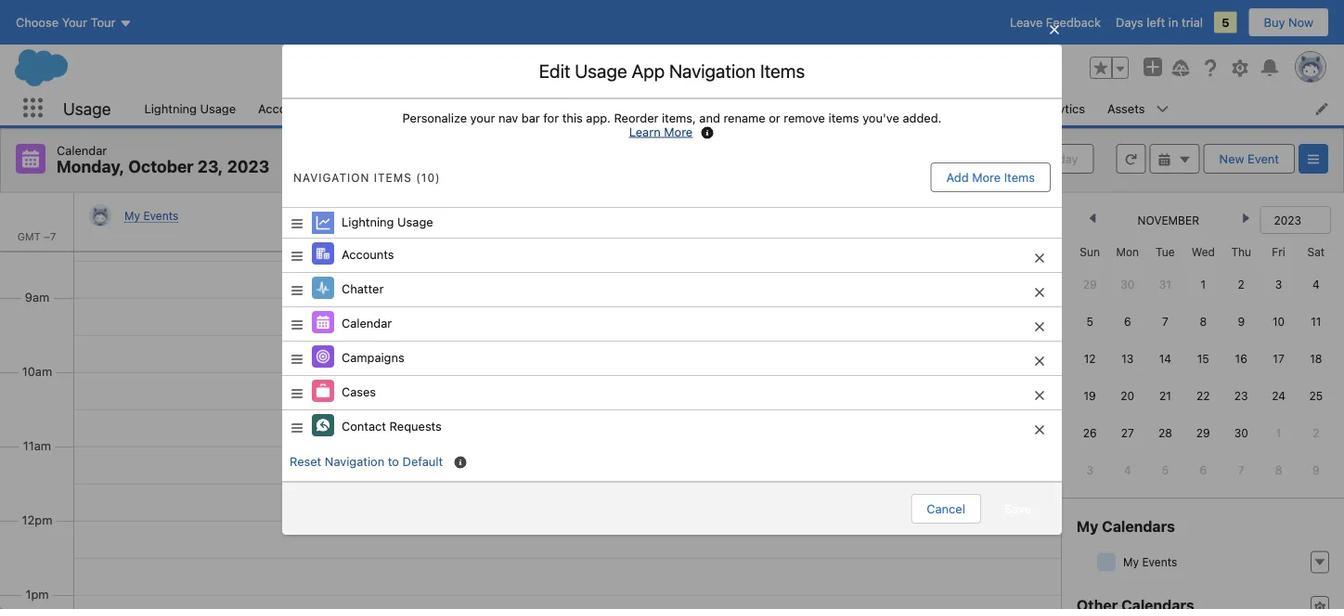 Task type: vqa. For each thing, say whether or not it's contained in the screenshot.


Task type: locate. For each thing, give the bounding box(es) containing it.
lightning down navigation items (10)
[[342, 215, 394, 229]]

my events link
[[124, 209, 178, 223]]

1 vertical spatial contact requests
[[342, 419, 442, 433]]

0 vertical spatial lightning usage
[[144, 101, 236, 115]]

campaigns list item
[[507, 91, 617, 125]]

thu
[[1232, 245, 1252, 258]]

list box
[[282, 207, 1062, 548]]

analytics
[[1034, 101, 1086, 115]]

5
[[1222, 15, 1230, 29], [1087, 315, 1094, 328], [1162, 463, 1169, 476]]

rename
[[724, 111, 766, 124]]

tue
[[1156, 245, 1175, 258]]

6 up 13
[[1125, 315, 1132, 328]]

1 vertical spatial navigation
[[293, 171, 370, 184]]

9 down 25
[[1313, 463, 1320, 476]]

0 vertical spatial 4
[[1313, 278, 1320, 291]]

app
[[632, 60, 665, 82]]

assets list item
[[1097, 91, 1181, 125]]

1 vertical spatial 30
[[1235, 426, 1249, 439]]

29 down 'sun'
[[1083, 278, 1097, 291]]

0 horizontal spatial 30
[[1121, 278, 1135, 291]]

my up hide items icon
[[1077, 517, 1099, 535]]

0 vertical spatial 8
[[1200, 315, 1207, 328]]

0 horizontal spatial 29
[[1083, 278, 1097, 291]]

9
[[1238, 315, 1245, 328], [1313, 463, 1320, 476]]

8 down 24
[[1276, 463, 1283, 476]]

0 horizontal spatial lightning usage
[[144, 101, 236, 115]]

cancel button
[[911, 494, 981, 524]]

0 vertical spatial events
[[143, 209, 178, 222]]

0 horizontal spatial calendar
[[57, 143, 107, 157]]

contact up reset navigation to default link
[[342, 419, 386, 433]]

30
[[1121, 278, 1135, 291], [1235, 426, 1249, 439]]

0 horizontal spatial 3
[[1087, 463, 1094, 476]]

usage inside list
[[200, 101, 236, 115]]

7 down 23
[[1239, 463, 1245, 476]]

1 horizontal spatial lightning usage
[[342, 215, 433, 229]]

1 horizontal spatial calendar
[[342, 316, 392, 330]]

accounts list item
[[247, 91, 346, 125]]

29 down 22 at the right of page
[[1197, 426, 1211, 439]]

save
[[1005, 502, 1032, 516]]

contact
[[709, 101, 753, 115], [342, 419, 386, 433]]

0 vertical spatial campaigns
[[518, 101, 581, 115]]

1 vertical spatial cases
[[342, 385, 376, 399]]

0 vertical spatial requests
[[757, 101, 809, 115]]

(10)
[[416, 171, 441, 184]]

0 horizontal spatial contact
[[342, 419, 386, 433]]

list
[[133, 91, 1345, 125]]

0 vertical spatial 1
[[1201, 278, 1206, 291]]

0 horizontal spatial accounts
[[258, 101, 311, 115]]

1 vertical spatial calendar
[[57, 143, 107, 157]]

more for add
[[973, 170, 1001, 184]]

1 horizontal spatial lightning
[[342, 215, 394, 229]]

1 horizontal spatial my
[[1077, 517, 1099, 535]]

−7
[[44, 230, 56, 242]]

1 vertical spatial text default image
[[1314, 556, 1327, 569]]

1 down wed
[[1201, 278, 1206, 291]]

0 vertical spatial text default image
[[1159, 153, 1172, 166]]

4 down "sat"
[[1313, 278, 1320, 291]]

7
[[1163, 315, 1169, 328], [1239, 463, 1245, 476]]

assets link
[[1097, 91, 1157, 125]]

0 horizontal spatial more
[[664, 124, 693, 138]]

0 horizontal spatial 5
[[1087, 315, 1094, 328]]

events
[[143, 209, 178, 222], [1143, 556, 1178, 569]]

3
[[1276, 278, 1283, 291], [1087, 463, 1094, 476]]

0 vertical spatial more
[[664, 124, 693, 138]]

0 horizontal spatial text default image
[[1179, 153, 1192, 166]]

0 horizontal spatial contact requests
[[342, 419, 442, 433]]

accounts down navigation items (10)
[[342, 247, 394, 261]]

reset navigation to default
[[290, 454, 443, 468]]

1 vertical spatial accounts
[[342, 247, 394, 261]]

cases up learn
[[628, 101, 662, 115]]

more inside add more items button
[[973, 170, 1001, 184]]

campaigns
[[518, 101, 581, 115], [342, 350, 405, 364]]

1 vertical spatial 3
[[1087, 463, 1094, 476]]

0 horizontal spatial items
[[374, 171, 412, 184]]

group up assets link
[[1090, 57, 1129, 79]]

3 down 26 at the bottom of page
[[1087, 463, 1094, 476]]

0 horizontal spatial text default image
[[1159, 153, 1172, 166]]

calendars
[[1103, 517, 1175, 535]]

usage up the monday,
[[63, 98, 111, 118]]

chatter inside "list box"
[[342, 282, 384, 296]]

9 up 16
[[1238, 315, 1245, 328]]

2 down thu
[[1238, 278, 1245, 291]]

0 horizontal spatial 6
[[1125, 315, 1132, 328]]

reorder
[[614, 111, 659, 124]]

2 horizontal spatial items
[[1005, 170, 1035, 184]]

lightning usage up calendar monday, october 23, 2023
[[144, 101, 236, 115]]

today button
[[1029, 144, 1095, 174]]

my events down calendars
[[1124, 556, 1178, 569]]

1 horizontal spatial group
[[1090, 57, 1129, 79]]

26
[[1083, 426, 1097, 439]]

0 vertical spatial group
[[1090, 57, 1129, 79]]

1 vertical spatial 1
[[1277, 426, 1282, 439]]

accounts link
[[247, 91, 322, 125]]

0 vertical spatial contact requests
[[709, 101, 809, 115]]

today
[[1045, 152, 1079, 166]]

2 vertical spatial 5
[[1162, 463, 1169, 476]]

9am
[[25, 290, 49, 304]]

events down calendars
[[1143, 556, 1178, 569]]

grid
[[1072, 238, 1335, 488]]

leave
[[1010, 15, 1043, 29]]

4 down 27
[[1124, 463, 1132, 476]]

1 horizontal spatial 7
[[1239, 463, 1245, 476]]

1 vertical spatial 4
[[1124, 463, 1132, 476]]

bar
[[522, 111, 540, 124]]

1 horizontal spatial 30
[[1235, 426, 1249, 439]]

2 horizontal spatial my
[[1124, 556, 1139, 569]]

and
[[700, 111, 721, 124]]

learn more link
[[629, 124, 693, 138]]

lightning usage link
[[133, 91, 247, 125]]

accounts
[[258, 101, 311, 115], [342, 247, 394, 261]]

2 down 25
[[1313, 426, 1320, 439]]

gmt
[[17, 230, 41, 242]]

0 horizontal spatial my
[[124, 209, 140, 222]]

0 horizontal spatial 9
[[1238, 315, 1245, 328]]

5 for days left in trial
[[1222, 15, 1230, 29]]

1 horizontal spatial items
[[761, 60, 805, 82]]

13
[[1122, 352, 1134, 365]]

31
[[1160, 278, 1172, 291]]

1 vertical spatial chatter
[[342, 282, 384, 296]]

add
[[947, 170, 969, 184]]

1 vertical spatial 29
[[1197, 426, 1211, 439]]

0 horizontal spatial cases
[[342, 385, 376, 399]]

1 down 24
[[1277, 426, 1282, 439]]

reset navigation to default link
[[290, 454, 443, 468]]

2 horizontal spatial 5
[[1222, 15, 1230, 29]]

30 down 23
[[1235, 426, 1249, 439]]

29
[[1083, 278, 1097, 291], [1197, 426, 1211, 439]]

usage down (10)
[[398, 215, 433, 229]]

4
[[1313, 278, 1320, 291], [1124, 463, 1132, 476]]

my events down october
[[124, 209, 178, 222]]

navigation
[[670, 60, 756, 82], [293, 171, 370, 184], [325, 454, 385, 468]]

navigation down accounts list item
[[293, 171, 370, 184]]

navigation left to
[[325, 454, 385, 468]]

items right add
[[1005, 170, 1035, 184]]

cases
[[628, 101, 662, 115], [342, 385, 376, 399]]

fri
[[1273, 245, 1286, 258]]

0 horizontal spatial 8
[[1200, 315, 1207, 328]]

leave feedback link
[[1010, 15, 1101, 29]]

15
[[1198, 352, 1210, 365]]

5 right trial at the right top of page
[[1222, 15, 1230, 29]]

5 down 28 at bottom right
[[1162, 463, 1169, 476]]

8
[[1200, 315, 1207, 328], [1276, 463, 1283, 476]]

8 up 15
[[1200, 315, 1207, 328]]

operations
[[926, 101, 988, 115]]

usage right edit at left
[[575, 60, 627, 82]]

27
[[1122, 426, 1135, 439]]

items,
[[662, 111, 696, 124]]

1 vertical spatial 6
[[1200, 463, 1207, 476]]

22
[[1197, 389, 1211, 402]]

new event
[[1220, 152, 1280, 166]]

events down october
[[143, 209, 178, 222]]

1 vertical spatial contact
[[342, 419, 386, 433]]

30 down mon
[[1121, 278, 1135, 291]]

1 horizontal spatial contact requests
[[709, 101, 809, 115]]

contact inside list item
[[709, 101, 753, 115]]

event
[[1248, 152, 1280, 166]]

1 horizontal spatial my events
[[1124, 556, 1178, 569]]

0 vertical spatial 7
[[1163, 315, 1169, 328]]

usage
[[575, 60, 627, 82], [63, 98, 111, 118], [200, 101, 236, 115], [398, 215, 433, 229]]

calendar inside calendar monday, october 23, 2023
[[57, 143, 107, 157]]

usage up 23,
[[200, 101, 236, 115]]

10
[[1273, 315, 1285, 328]]

chatter inside list
[[357, 101, 399, 115]]

items up contact requests list item
[[761, 60, 805, 82]]

lightning usage down navigation items (10)
[[342, 215, 433, 229]]

0 vertical spatial navigation
[[670, 60, 756, 82]]

5 up 12
[[1087, 315, 1094, 328]]

1 horizontal spatial 8
[[1276, 463, 1283, 476]]

1 horizontal spatial contact
[[709, 101, 753, 115]]

accounts inside list item
[[258, 101, 311, 115]]

1 vertical spatial 9
[[1313, 463, 1320, 476]]

1 horizontal spatial 5
[[1162, 463, 1169, 476]]

sat
[[1308, 245, 1325, 258]]

0 vertical spatial 2
[[1238, 278, 1245, 291]]

0 vertical spatial lightning
[[144, 101, 197, 115]]

nav
[[499, 111, 518, 124]]

0 horizontal spatial my events
[[124, 209, 178, 222]]

accounts up 2023
[[258, 101, 311, 115]]

my down october
[[124, 209, 140, 222]]

group down the operations
[[967, 144, 1026, 174]]

6 down 22 at the right of page
[[1200, 463, 1207, 476]]

calendar inside calendar link
[[422, 101, 472, 115]]

october
[[128, 156, 194, 176]]

0 vertical spatial text default image
[[1179, 153, 1192, 166]]

1 vertical spatial lightning usage
[[342, 215, 433, 229]]

0 vertical spatial my
[[124, 209, 140, 222]]

items left (10)
[[374, 171, 412, 184]]

0 vertical spatial accounts
[[258, 101, 311, 115]]

sun
[[1080, 245, 1100, 258]]

calendar link
[[410, 91, 483, 125]]

1 horizontal spatial 29
[[1197, 426, 1211, 439]]

navigation up and
[[670, 60, 756, 82]]

1 vertical spatial campaigns
[[342, 350, 405, 364]]

text default image
[[1159, 153, 1172, 166], [1314, 601, 1327, 609]]

cases up reset navigation to default link
[[342, 385, 376, 399]]

1 horizontal spatial more
[[973, 170, 1001, 184]]

1 vertical spatial events
[[1143, 556, 1178, 569]]

0 horizontal spatial 1
[[1201, 278, 1206, 291]]

0 horizontal spatial group
[[967, 144, 1026, 174]]

1
[[1201, 278, 1206, 291], [1277, 426, 1282, 439]]

1 vertical spatial my events
[[1124, 556, 1178, 569]]

background operations link
[[844, 91, 999, 125]]

text default image
[[1179, 153, 1192, 166], [1314, 556, 1327, 569]]

7 up 14
[[1163, 315, 1169, 328]]

0 vertical spatial cases
[[628, 101, 662, 115]]

contact left or
[[709, 101, 753, 115]]

3 down "fri"
[[1276, 278, 1283, 291]]

contact requests link
[[698, 91, 820, 125]]

1 vertical spatial text default image
[[1314, 601, 1327, 609]]

group
[[1090, 57, 1129, 79], [967, 144, 1026, 174]]

cases list item
[[617, 91, 698, 125]]

lightning up calendar monday, october 23, 2023
[[144, 101, 197, 115]]

my right hide items icon
[[1124, 556, 1139, 569]]

18
[[1311, 352, 1323, 365]]

1 vertical spatial group
[[967, 144, 1026, 174]]



Task type: describe. For each thing, give the bounding box(es) containing it.
14
[[1160, 352, 1172, 365]]

1 horizontal spatial 6
[[1200, 463, 1207, 476]]

2 vertical spatial navigation
[[325, 454, 385, 468]]

trial
[[1182, 15, 1204, 29]]

12pm
[[22, 513, 52, 527]]

1 horizontal spatial text default image
[[1314, 601, 1327, 609]]

more for learn
[[664, 124, 693, 138]]

11
[[1312, 315, 1322, 328]]

campaigns link
[[507, 91, 592, 125]]

1 vertical spatial lightning
[[342, 215, 394, 229]]

monday,
[[57, 156, 125, 176]]

campaigns inside list item
[[518, 101, 581, 115]]

requests inside contact requests link
[[757, 101, 809, 115]]

1 horizontal spatial events
[[1143, 556, 1178, 569]]

gmt −7
[[17, 230, 56, 242]]

cases link
[[617, 91, 673, 125]]

0 vertical spatial 9
[[1238, 315, 1245, 328]]

your
[[470, 111, 495, 124]]

analytics link
[[1023, 91, 1097, 125]]

1 vertical spatial requests
[[390, 419, 442, 433]]

buy now
[[1264, 15, 1314, 29]]

0 vertical spatial my events
[[124, 209, 178, 222]]

for
[[544, 111, 559, 124]]

search... button
[[458, 53, 829, 83]]

new
[[1220, 152, 1245, 166]]

items inside button
[[1005, 170, 1035, 184]]

lightning usage inside list
[[144, 101, 236, 115]]

11am
[[23, 439, 51, 453]]

0 vertical spatial 6
[[1125, 315, 1132, 328]]

remove
[[784, 111, 826, 124]]

search...
[[494, 61, 544, 75]]

contact requests inside contact requests link
[[709, 101, 809, 115]]

leave feedback
[[1010, 15, 1101, 29]]

0 horizontal spatial 2
[[1238, 278, 1245, 291]]

list containing lightning usage
[[133, 91, 1345, 125]]

12
[[1084, 352, 1096, 365]]

background operations list item
[[844, 91, 1023, 125]]

17
[[1273, 352, 1285, 365]]

grid containing sun
[[1072, 238, 1335, 488]]

learn more
[[629, 124, 693, 138]]

contact requests list item
[[698, 91, 844, 125]]

1 horizontal spatial accounts
[[342, 247, 394, 261]]

hide items image
[[1098, 553, 1116, 571]]

background operations
[[855, 101, 988, 115]]

personalize your nav bar for this app. reorder items, and rename or remove items you've added.
[[403, 111, 942, 124]]

lightning inside list
[[144, 101, 197, 115]]

learn
[[629, 124, 661, 138]]

list box containing lightning usage
[[282, 207, 1062, 548]]

0 horizontal spatial 4
[[1124, 463, 1132, 476]]

left
[[1147, 15, 1166, 29]]

calendar monday, october 23, 2023
[[57, 143, 270, 176]]

wed
[[1192, 245, 1216, 258]]

28
[[1159, 426, 1173, 439]]

0 vertical spatial 3
[[1276, 278, 1283, 291]]

days
[[1116, 15, 1144, 29]]

edit
[[539, 60, 571, 82]]

default
[[403, 454, 443, 468]]

1pm
[[26, 587, 49, 601]]

23,
[[198, 156, 223, 176]]

1 vertical spatial 2
[[1313, 426, 1320, 439]]

now
[[1289, 15, 1314, 29]]

5 for 4
[[1162, 463, 1169, 476]]

0 vertical spatial 29
[[1083, 278, 1097, 291]]

21
[[1160, 389, 1172, 402]]

in
[[1169, 15, 1179, 29]]

2 vertical spatial my
[[1124, 556, 1139, 569]]

1 vertical spatial 5
[[1087, 315, 1094, 328]]

save button
[[989, 494, 1048, 524]]

buy now button
[[1249, 7, 1330, 37]]

20
[[1121, 389, 1135, 402]]

16
[[1236, 352, 1248, 365]]

new event button
[[1204, 144, 1295, 174]]

app.
[[586, 111, 611, 124]]

days left in trial
[[1116, 15, 1204, 29]]

0 horizontal spatial 7
[[1163, 315, 1169, 328]]

1 horizontal spatial 4
[[1313, 278, 1320, 291]]

25
[[1310, 389, 1323, 402]]

23
[[1235, 389, 1249, 402]]

1 horizontal spatial 9
[[1313, 463, 1320, 476]]

background
[[855, 101, 923, 115]]

0 horizontal spatial campaigns
[[342, 350, 405, 364]]

chatter link
[[346, 91, 410, 125]]

10am
[[22, 364, 52, 378]]

feedback
[[1046, 15, 1101, 29]]

calendar list item
[[410, 91, 507, 125]]

buy
[[1264, 15, 1286, 29]]

this
[[562, 111, 583, 124]]

0 horizontal spatial events
[[143, 209, 178, 222]]

24
[[1272, 389, 1286, 402]]

to
[[388, 454, 399, 468]]

my calendars
[[1077, 517, 1175, 535]]

reset
[[290, 454, 322, 468]]

19
[[1084, 389, 1097, 402]]

1 vertical spatial 8
[[1276, 463, 1283, 476]]

you've
[[863, 111, 900, 124]]

personalize
[[403, 111, 467, 124]]

2023
[[227, 156, 270, 176]]

1 horizontal spatial text default image
[[1314, 556, 1327, 569]]

added.
[[903, 111, 942, 124]]

mon
[[1117, 245, 1139, 258]]

cancel
[[927, 502, 966, 516]]

november
[[1138, 214, 1200, 227]]

or
[[769, 111, 781, 124]]

1 horizontal spatial 1
[[1277, 426, 1282, 439]]

cases inside cases link
[[628, 101, 662, 115]]

edit usage app navigation items
[[539, 60, 805, 82]]

items
[[829, 111, 860, 124]]

1 vertical spatial 7
[[1239, 463, 1245, 476]]

0 vertical spatial 30
[[1121, 278, 1135, 291]]



